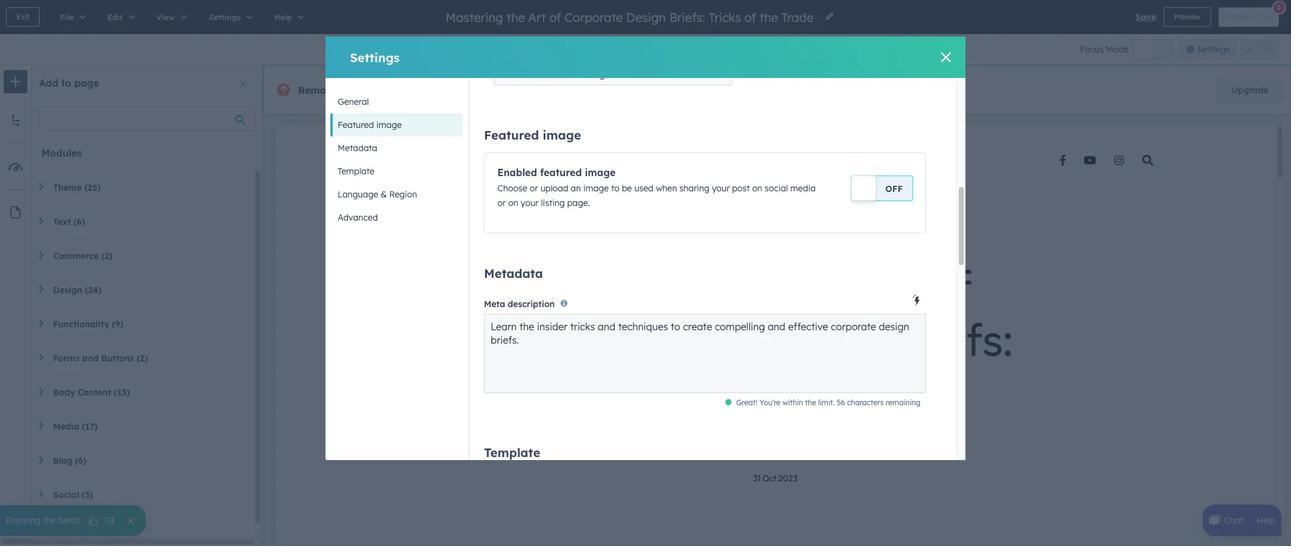 Task type: describe. For each thing, give the bounding box(es) containing it.
image inside button
[[377, 120, 402, 131]]

publish
[[1229, 12, 1254, 21]]

general button
[[331, 90, 463, 113]]

add to page
[[39, 77, 99, 89]]

with
[[622, 84, 639, 95]]

preview
[[1175, 12, 1201, 21]]

beta?
[[58, 515, 81, 526]]

an
[[571, 183, 581, 194]]

focus mode element
[[1134, 40, 1173, 59]]

the for hubspot
[[341, 84, 357, 96]]

great! you're within the limit. 56 characters remaining
[[737, 398, 921, 407]]

be
[[622, 183, 632, 194]]

1 vertical spatial or
[[530, 183, 538, 194]]

1
[[1278, 3, 1281, 11]]

when
[[656, 183, 678, 194]]

metadata inside metadata button
[[338, 143, 377, 154]]

logo
[[406, 84, 428, 96]]

Learn the insider tricks and techniques to create compelling and effective corporate design briefs. text field
[[484, 314, 926, 393]]

image right "an"
[[584, 183, 609, 194]]

advanced
[[338, 212, 378, 223]]

description
[[508, 299, 555, 310]]

modules
[[41, 147, 82, 159]]

1 horizontal spatial featured image
[[484, 128, 582, 143]]

page
[[74, 77, 99, 89]]

0 horizontal spatial your
[[458, 84, 481, 96]]

template button
[[331, 160, 463, 183]]

0 horizontal spatial on
[[508, 198, 519, 209]]

meta
[[484, 299, 505, 310]]

limit.
[[819, 398, 835, 407]]

2 vertical spatial or
[[498, 198, 506, 209]]

hubspot
[[360, 84, 403, 96]]

2 horizontal spatial or
[[551, 68, 561, 80]]

1 horizontal spatial template
[[484, 445, 541, 460]]

more
[[563, 68, 587, 80]]

great!
[[737, 398, 758, 407]]

preview button
[[1164, 7, 1212, 27]]

image up featured on the left top of page
[[543, 128, 582, 143]]

within
[[783, 398, 804, 407]]

off
[[886, 184, 903, 195]]

1 vertical spatial your
[[712, 183, 730, 194]]

used
[[635, 183, 654, 194]]

enabled
[[498, 167, 537, 179]]

enjoying
[[6, 515, 40, 526]]

social
[[765, 183, 788, 194]]

post
[[733, 183, 750, 194]]

56
[[837, 398, 846, 407]]

focus
[[1081, 44, 1104, 55]]

save button
[[1136, 10, 1157, 24]]

blog.
[[484, 84, 508, 96]]

advanced button
[[331, 206, 463, 229]]

upgrade
[[1232, 85, 1269, 96]]

you're
[[760, 398, 781, 407]]

from
[[431, 84, 455, 96]]

save
[[1136, 12, 1157, 23]]



Task type: vqa. For each thing, say whether or not it's contained in the screenshot.
"Lifecycle Stage Opportunity" on the top of the page
no



Task type: locate. For each thing, give the bounding box(es) containing it.
publish button
[[1219, 7, 1264, 27]]

close image
[[240, 80, 247, 87]]

0 vertical spatial your
[[458, 84, 481, 96]]

featured up enabled
[[484, 128, 539, 143]]

enabled featured image choose or upload an image to be used when sharing your post on social media or on your listing page.
[[498, 167, 816, 209]]

or left upload
[[530, 183, 538, 194]]

your down choose on the left
[[521, 198, 539, 209]]

starter.
[[685, 84, 714, 95]]

settings
[[1198, 44, 1231, 55], [350, 50, 400, 65]]

on right post
[[753, 183, 763, 194]]

0 vertical spatial or
[[551, 68, 561, 80]]

metadata button
[[331, 137, 463, 160]]

to right add
[[61, 77, 71, 89]]

0 horizontal spatial to
[[61, 77, 71, 89]]

featured image down general
[[338, 120, 402, 131]]

remove
[[298, 84, 338, 96]]

0 horizontal spatial the
[[43, 515, 56, 526]]

unlock premium features with crm suite starter.
[[518, 84, 714, 95]]

help
[[1258, 515, 1276, 526]]

close image
[[942, 52, 952, 62]]

1 vertical spatial metadata
[[484, 266, 543, 281]]

to left 'be'
[[612, 183, 620, 194]]

featured image inside button
[[338, 120, 402, 131]]

0 vertical spatial to
[[61, 77, 71, 89]]

exit link
[[6, 7, 40, 27]]

select
[[501, 68, 529, 80]]

the for beta?
[[43, 515, 56, 526]]

1 horizontal spatial metadata
[[484, 266, 543, 281]]

characters
[[848, 398, 884, 407]]

2 horizontal spatial your
[[712, 183, 730, 194]]

settings inside button
[[1198, 44, 1231, 55]]

0 horizontal spatial or
[[498, 198, 506, 209]]

1 vertical spatial to
[[612, 183, 620, 194]]

your right from
[[458, 84, 481, 96]]

chat
[[1225, 515, 1244, 526]]

upload
[[541, 183, 569, 194]]

select one or more tags
[[501, 68, 610, 80]]

&
[[381, 189, 387, 200]]

1 horizontal spatial settings
[[1198, 44, 1231, 55]]

your left post
[[712, 183, 730, 194]]

or down choose on the left
[[498, 198, 506, 209]]

the inside dialog
[[806, 398, 817, 407]]

settings down preview button
[[1198, 44, 1231, 55]]

settings up hubspot
[[350, 50, 400, 65]]

template inside button
[[338, 166, 375, 177]]

one
[[531, 68, 548, 80]]

enjoying the beta? button
[[0, 506, 145, 536]]

0 horizontal spatial template
[[338, 166, 375, 177]]

thumbsdown image
[[104, 516, 115, 528]]

0 vertical spatial template
[[338, 166, 375, 177]]

the left beta?
[[43, 515, 56, 526]]

mode
[[1107, 44, 1129, 55]]

0 horizontal spatial settings
[[350, 50, 400, 65]]

featured image button
[[331, 113, 463, 137]]

metadata up template button at the left top of the page
[[338, 143, 377, 154]]

group
[[1241, 39, 1280, 60]]

to inside enabled featured image choose or upload an image to be used when sharing your post on social media or on your listing page.
[[612, 183, 620, 194]]

0 vertical spatial on
[[753, 183, 763, 194]]

or
[[551, 68, 561, 80], [530, 183, 538, 194], [498, 198, 506, 209]]

on
[[753, 183, 763, 194], [508, 198, 519, 209]]

0 horizontal spatial featured
[[338, 120, 374, 131]]

2 horizontal spatial the
[[806, 398, 817, 407]]

featured
[[540, 167, 582, 179]]

remaining
[[886, 398, 921, 407]]

region
[[389, 189, 417, 200]]

sharing
[[680, 183, 710, 194]]

0 horizontal spatial featured image
[[338, 120, 402, 131]]

1 horizontal spatial to
[[612, 183, 620, 194]]

media
[[791, 183, 816, 194]]

1 vertical spatial on
[[508, 198, 519, 209]]

1 horizontal spatial featured
[[484, 128, 539, 143]]

language & region button
[[331, 183, 463, 206]]

2 vertical spatial the
[[43, 515, 56, 526]]

featured image up enabled
[[484, 128, 582, 143]]

the
[[341, 84, 357, 96], [806, 398, 817, 407], [43, 515, 56, 526]]

to
[[61, 77, 71, 89], [612, 183, 620, 194]]

the left limit. at the right of the page
[[806, 398, 817, 407]]

0 vertical spatial the
[[341, 84, 357, 96]]

0 vertical spatial metadata
[[338, 143, 377, 154]]

settings inside dialog
[[350, 50, 400, 65]]

the right "remove"
[[341, 84, 357, 96]]

featured down general
[[338, 120, 374, 131]]

enjoying the beta?
[[6, 515, 81, 526]]

None field
[[445, 9, 818, 25]]

image
[[377, 120, 402, 131], [543, 128, 582, 143], [585, 167, 616, 179], [584, 183, 609, 194]]

page.
[[568, 198, 590, 209]]

1 vertical spatial the
[[806, 398, 817, 407]]

publish group
[[1219, 7, 1280, 27]]

template
[[338, 166, 375, 177], [484, 445, 541, 460]]

featured
[[338, 120, 374, 131], [484, 128, 539, 143]]

dialog
[[326, 0, 966, 547]]

listing
[[541, 198, 565, 209]]

1 horizontal spatial on
[[753, 183, 763, 194]]

image up metadata button on the left top of page
[[377, 120, 402, 131]]

Search search field
[[39, 107, 255, 131]]

general
[[338, 96, 369, 107]]

metadata
[[338, 143, 377, 154], [484, 266, 543, 281]]

exit
[[16, 12, 29, 21]]

upgrade link
[[1217, 78, 1285, 102]]

remove the hubspot logo from your blog.
[[298, 84, 508, 96]]

add
[[39, 77, 58, 89]]

choose
[[498, 183, 528, 194]]

focus mode
[[1081, 44, 1129, 55]]

features
[[586, 84, 619, 95]]

featured inside button
[[338, 120, 374, 131]]

your
[[458, 84, 481, 96], [712, 183, 730, 194], [521, 198, 539, 209]]

crm
[[641, 84, 660, 95]]

2 vertical spatial your
[[521, 198, 539, 209]]

language
[[338, 189, 379, 200]]

1 horizontal spatial the
[[341, 84, 357, 96]]

settings button
[[1181, 39, 1236, 60]]

language & region
[[338, 189, 417, 200]]

image up page.
[[585, 167, 616, 179]]

meta description
[[484, 299, 555, 310]]

tags
[[590, 68, 610, 80]]

metadata up meta description
[[484, 266, 543, 281]]

featured image
[[338, 120, 402, 131], [484, 128, 582, 143]]

the inside button
[[43, 515, 56, 526]]

dialog containing settings
[[326, 0, 966, 547]]

suite
[[662, 84, 682, 95]]

0 horizontal spatial metadata
[[338, 143, 377, 154]]

thumbsup image
[[88, 516, 99, 528]]

premium
[[548, 84, 584, 95]]

on down choose on the left
[[508, 198, 519, 209]]

unlock
[[518, 84, 545, 95]]

1 horizontal spatial your
[[521, 198, 539, 209]]

1 vertical spatial template
[[484, 445, 541, 460]]

1 horizontal spatial or
[[530, 183, 538, 194]]

or right one
[[551, 68, 561, 80]]



